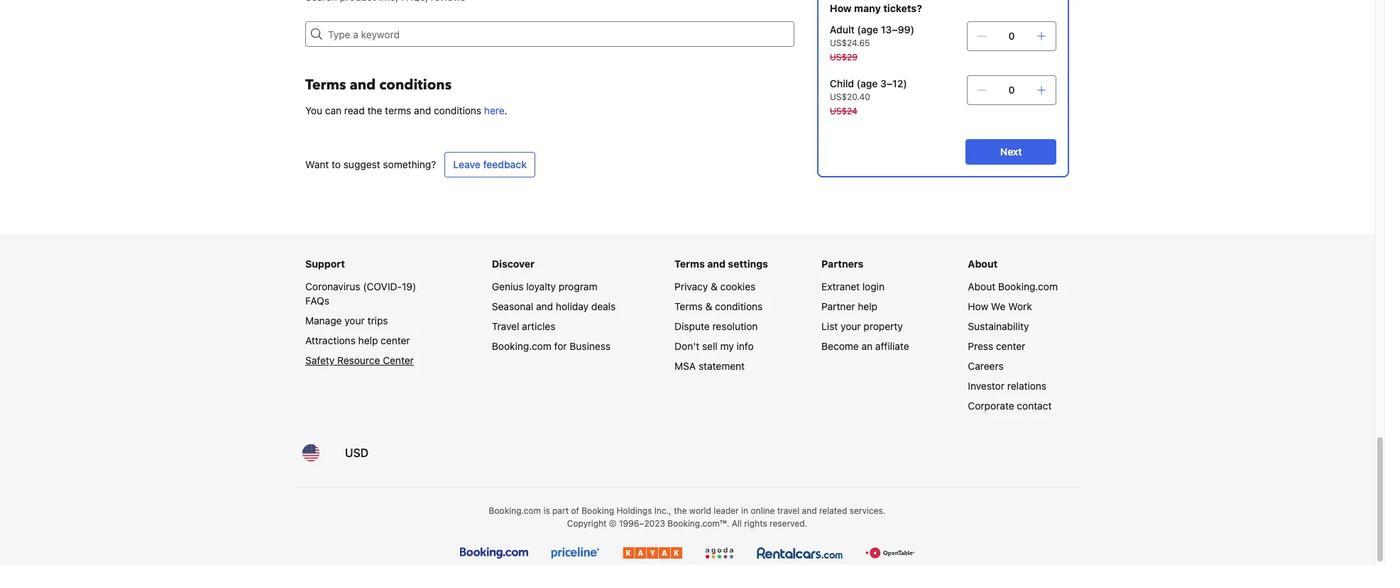 Task type: locate. For each thing, give the bounding box(es) containing it.
and for seasonal and holiday deals
[[536, 300, 553, 312]]

how we work
[[968, 300, 1032, 312]]

conditions left "here"
[[434, 104, 481, 116]]

booking.com image
[[460, 547, 528, 559], [460, 547, 528, 559]]

©
[[609, 518, 617, 529]]

0 vertical spatial help
[[858, 300, 878, 312]]

all
[[732, 518, 742, 529]]

extranet
[[822, 280, 860, 293]]

1 vertical spatial how
[[968, 300, 988, 312]]

deals
[[591, 300, 616, 312]]

about
[[968, 258, 998, 270], [968, 280, 996, 293]]

and down genius loyalty program
[[536, 300, 553, 312]]

manage your trips
[[305, 315, 388, 327]]

2 about from the top
[[968, 280, 996, 293]]

help up safety resource center link
[[358, 334, 378, 346]]

dispute resolution link
[[675, 320, 758, 332]]

genius
[[492, 280, 524, 293]]

1 0 from the top
[[1009, 30, 1015, 42]]

genius loyalty program link
[[492, 280, 597, 293]]

priceline.com image
[[551, 547, 600, 559], [551, 547, 600, 559]]

center up the "center"
[[381, 334, 410, 346]]

leave feedback
[[453, 158, 527, 170]]

safety
[[305, 354, 335, 366]]

agoda image
[[705, 547, 734, 559]]

msa statement
[[675, 360, 745, 372]]

about booking.com
[[968, 280, 1058, 293]]

1 vertical spatial terms
[[675, 258, 705, 270]]

want
[[305, 158, 329, 170]]

& up terms & conditions
[[711, 280, 718, 293]]

list your property
[[822, 320, 903, 332]]

and up privacy & cookies
[[707, 258, 726, 270]]

resolution
[[712, 320, 758, 332]]

booking.com™.
[[668, 518, 729, 529]]

child (age 3–12) us$20.40
[[830, 77, 907, 102]]

rentalcars image
[[757, 547, 843, 559], [757, 547, 843, 559]]

1 horizontal spatial center
[[996, 340, 1026, 352]]

the inside booking.com is part of booking holdings inc., the world leader in online travel and related services. copyright © 1996–2023 booking.com™. all rights reserved.
[[674, 506, 687, 516]]

0 vertical spatial &
[[711, 280, 718, 293]]

don't sell my info
[[675, 340, 754, 352]]

and right 'travel'
[[802, 506, 817, 516]]

and up read
[[350, 75, 376, 94]]

relations
[[1007, 380, 1047, 392]]

(age inside child (age 3–12) us$20.40
[[857, 77, 878, 89]]

and right "terms"
[[414, 104, 431, 116]]

attractions help center
[[305, 334, 410, 346]]

program
[[559, 280, 597, 293]]

rights
[[744, 518, 767, 529]]

(age down many
[[857, 23, 878, 36]]

travel
[[777, 506, 800, 516]]

for
[[554, 340, 567, 352]]

0 horizontal spatial the
[[367, 104, 382, 116]]

us$20.40
[[830, 92, 870, 102]]

2 vertical spatial booking.com
[[489, 506, 541, 516]]

conditions down cookies
[[715, 300, 763, 312]]

agoda image
[[705, 547, 734, 559]]

0 vertical spatial 0
[[1009, 30, 1015, 42]]

1 horizontal spatial your
[[841, 320, 861, 332]]

leader
[[714, 506, 739, 516]]

0 horizontal spatial how
[[830, 2, 852, 14]]

us$24
[[830, 106, 858, 116]]

corporate contact
[[968, 400, 1052, 412]]

0 vertical spatial (age
[[857, 23, 878, 36]]

many
[[854, 2, 881, 14]]

2 vertical spatial terms
[[675, 300, 703, 312]]

booking.com is part of booking holdings inc., the world leader in online travel and related services. copyright © 1996–2023 booking.com™. all rights reserved.
[[489, 506, 886, 529]]

your down partner help
[[841, 320, 861, 332]]

0 vertical spatial about
[[968, 258, 998, 270]]

& for terms
[[705, 300, 712, 312]]

1 about from the top
[[968, 258, 998, 270]]

and for terms and settings
[[707, 258, 726, 270]]

0 vertical spatial the
[[367, 104, 382, 116]]

faqs
[[305, 295, 329, 307]]

articles
[[522, 320, 556, 332]]

terms for terms & conditions
[[675, 300, 703, 312]]

the right inc.,
[[674, 506, 687, 516]]

about booking.com link
[[968, 280, 1058, 293]]

sustainability link
[[968, 320, 1029, 332]]

terms up can
[[305, 75, 346, 94]]

privacy
[[675, 280, 708, 293]]

contact
[[1017, 400, 1052, 412]]

1 vertical spatial (age
[[857, 77, 878, 89]]

1 vertical spatial about
[[968, 280, 996, 293]]

(age inside adult (age 13–99) us$24.65
[[857, 23, 878, 36]]

how up adult
[[830, 2, 852, 14]]

press center link
[[968, 340, 1026, 352]]

coronavirus (covid-19) faqs
[[305, 280, 416, 307]]

info
[[737, 340, 754, 352]]

center down sustainability link
[[996, 340, 1026, 352]]

the right read
[[367, 104, 382, 116]]

how for how we work
[[968, 300, 988, 312]]

1 vertical spatial booking.com
[[492, 340, 552, 352]]

privacy & cookies
[[675, 280, 756, 293]]

2 0 from the top
[[1009, 84, 1015, 96]]

attractions help center link
[[305, 334, 410, 346]]

services.
[[850, 506, 886, 516]]

1 vertical spatial 0
[[1009, 84, 1015, 96]]

1 vertical spatial the
[[674, 506, 687, 516]]

(age up us$20.40
[[857, 77, 878, 89]]

0 vertical spatial booking.com
[[998, 280, 1058, 293]]

terms for terms and conditions
[[305, 75, 346, 94]]

terms & conditions
[[675, 300, 763, 312]]

1 horizontal spatial help
[[858, 300, 878, 312]]

how left we
[[968, 300, 988, 312]]

coronavirus
[[305, 280, 360, 293]]

your up attractions help center link
[[345, 315, 365, 327]]

1 horizontal spatial how
[[968, 300, 988, 312]]

2 vertical spatial conditions
[[715, 300, 763, 312]]

0 for adult (age 13–99)
[[1009, 30, 1015, 42]]

about up about booking.com
[[968, 258, 998, 270]]

how for how many tickets?
[[830, 2, 852, 14]]

extranet login link
[[822, 280, 885, 293]]

don't
[[675, 340, 699, 352]]

0 horizontal spatial help
[[358, 334, 378, 346]]

sustainability
[[968, 320, 1029, 332]]

conditions for terms & conditions
[[715, 300, 763, 312]]

& down privacy & cookies link
[[705, 300, 712, 312]]

help up list your property link
[[858, 300, 878, 312]]

booking.com inside booking.com is part of booking holdings inc., the world leader in online travel and related services. copyright © 1996–2023 booking.com™. all rights reserved.
[[489, 506, 541, 516]]

0 vertical spatial terms
[[305, 75, 346, 94]]

your for property
[[841, 320, 861, 332]]

press
[[968, 340, 993, 352]]

investor relations link
[[968, 380, 1047, 392]]

booking
[[582, 506, 614, 516]]

conditions up you can read the terms and conditions here .
[[379, 75, 452, 94]]

something?
[[383, 158, 436, 170]]

1 vertical spatial &
[[705, 300, 712, 312]]

privacy & cookies link
[[675, 280, 756, 293]]

terms
[[305, 75, 346, 94], [675, 258, 705, 270], [675, 300, 703, 312]]

center
[[383, 354, 414, 366]]

world
[[689, 506, 711, 516]]

0 vertical spatial conditions
[[379, 75, 452, 94]]

&
[[711, 280, 718, 293], [705, 300, 712, 312]]

1 horizontal spatial the
[[674, 506, 687, 516]]

booking.com up work
[[998, 280, 1058, 293]]

terms up privacy
[[675, 258, 705, 270]]

next
[[1000, 146, 1022, 158]]

your for trips
[[345, 315, 365, 327]]

(age
[[857, 23, 878, 36], [857, 77, 878, 89]]

become an affiliate link
[[822, 340, 909, 352]]

terms down privacy
[[675, 300, 703, 312]]

genius loyalty program
[[492, 280, 597, 293]]

about up we
[[968, 280, 996, 293]]

conditions
[[379, 75, 452, 94], [434, 104, 481, 116], [715, 300, 763, 312]]

kayak image
[[623, 547, 682, 559], [623, 547, 682, 559]]

can
[[325, 104, 342, 116]]

copyright
[[567, 518, 607, 529]]

conditions for terms and conditions
[[379, 75, 452, 94]]

booking.com down 'travel articles'
[[492, 340, 552, 352]]

1 vertical spatial help
[[358, 334, 378, 346]]

dispute
[[675, 320, 710, 332]]

your
[[345, 315, 365, 327], [841, 320, 861, 332]]

0 vertical spatial how
[[830, 2, 852, 14]]

0 horizontal spatial your
[[345, 315, 365, 327]]

opentable image
[[865, 547, 915, 559], [865, 547, 915, 559]]

is
[[543, 506, 550, 516]]

booking.com left is
[[489, 506, 541, 516]]



Task type: vqa. For each thing, say whether or not it's contained in the screenshot.


Task type: describe. For each thing, give the bounding box(es) containing it.
safety resource center
[[305, 354, 414, 366]]

Type a keyword field
[[322, 21, 794, 47]]

discover
[[492, 258, 535, 270]]

help for attractions
[[358, 334, 378, 346]]

terms and conditions
[[305, 75, 452, 94]]

trips
[[367, 315, 388, 327]]

about for about booking.com
[[968, 280, 996, 293]]

& for privacy
[[711, 280, 718, 293]]

become an affiliate
[[822, 340, 909, 352]]

you
[[305, 104, 322, 116]]

want to suggest something?
[[305, 158, 436, 170]]

partner
[[822, 300, 855, 312]]

travel articles
[[492, 320, 556, 332]]

0 horizontal spatial center
[[381, 334, 410, 346]]

business
[[570, 340, 611, 352]]

terms
[[385, 104, 411, 116]]

online
[[751, 506, 775, 516]]

(age for 13–99)
[[857, 23, 878, 36]]

1996–2023
[[619, 518, 665, 529]]

careers link
[[968, 360, 1004, 372]]

dispute resolution
[[675, 320, 758, 332]]

adult
[[830, 23, 855, 36]]

holdings
[[617, 506, 652, 516]]

child
[[830, 77, 854, 89]]

an
[[862, 340, 873, 352]]

investor
[[968, 380, 1005, 392]]

usd button
[[337, 436, 377, 470]]

and inside booking.com is part of booking holdings inc., the world leader in online travel and related services. copyright © 1996–2023 booking.com™. all rights reserved.
[[802, 506, 817, 516]]

statement
[[699, 360, 745, 372]]

tickets?
[[883, 2, 922, 14]]

loyalty
[[526, 280, 556, 293]]

seasonal
[[492, 300, 533, 312]]

coronavirus (covid-19) faqs link
[[305, 280, 416, 307]]

work
[[1008, 300, 1032, 312]]

manage your trips link
[[305, 315, 388, 327]]

booking.com for business
[[492, 340, 552, 352]]

booking.com for part
[[489, 506, 541, 516]]

read
[[344, 104, 365, 116]]

careers
[[968, 360, 1004, 372]]

become
[[822, 340, 859, 352]]

list your property link
[[822, 320, 903, 332]]

partners
[[822, 258, 864, 270]]

affiliate
[[875, 340, 909, 352]]

don't sell my info link
[[675, 340, 754, 352]]

terms for terms and settings
[[675, 258, 705, 270]]

seasonal and holiday deals
[[492, 300, 616, 312]]

booking.com for business link
[[492, 340, 611, 352]]

19)
[[402, 280, 416, 293]]

partner help link
[[822, 300, 878, 312]]

and for terms and conditions
[[350, 75, 376, 94]]

help for partner
[[858, 300, 878, 312]]

in
[[741, 506, 748, 516]]

msa statement link
[[675, 360, 745, 372]]

feedback
[[483, 158, 527, 170]]

here link
[[484, 104, 505, 116]]

reserved.
[[770, 518, 807, 529]]

inc.,
[[654, 506, 672, 516]]

(covid-
[[363, 280, 402, 293]]

list
[[822, 320, 838, 332]]

part
[[552, 506, 569, 516]]

about for about
[[968, 258, 998, 270]]

1 vertical spatial conditions
[[434, 104, 481, 116]]

us$24.65
[[830, 38, 870, 48]]

investor relations
[[968, 380, 1047, 392]]

booking.com for business
[[492, 340, 611, 352]]

resource
[[337, 354, 380, 366]]

3–12)
[[880, 77, 907, 89]]

0 for child (age 3–12)
[[1009, 84, 1015, 96]]

press center
[[968, 340, 1026, 352]]

adult (age 13–99) us$24.65
[[830, 23, 914, 48]]

msa
[[675, 360, 696, 372]]

next button
[[966, 139, 1056, 165]]

how many tickets?
[[830, 2, 922, 14]]

suggest
[[343, 158, 380, 170]]

holiday
[[556, 300, 589, 312]]

we
[[991, 300, 1006, 312]]

(age for 3–12)
[[857, 77, 878, 89]]

leave
[[453, 158, 481, 170]]

how we work link
[[968, 300, 1032, 312]]

partner help
[[822, 300, 878, 312]]

.
[[505, 104, 507, 116]]

travel articles link
[[492, 320, 556, 332]]

manage
[[305, 315, 342, 327]]

safety resource center link
[[305, 354, 414, 366]]

of
[[571, 506, 579, 516]]

settings
[[728, 258, 768, 270]]



